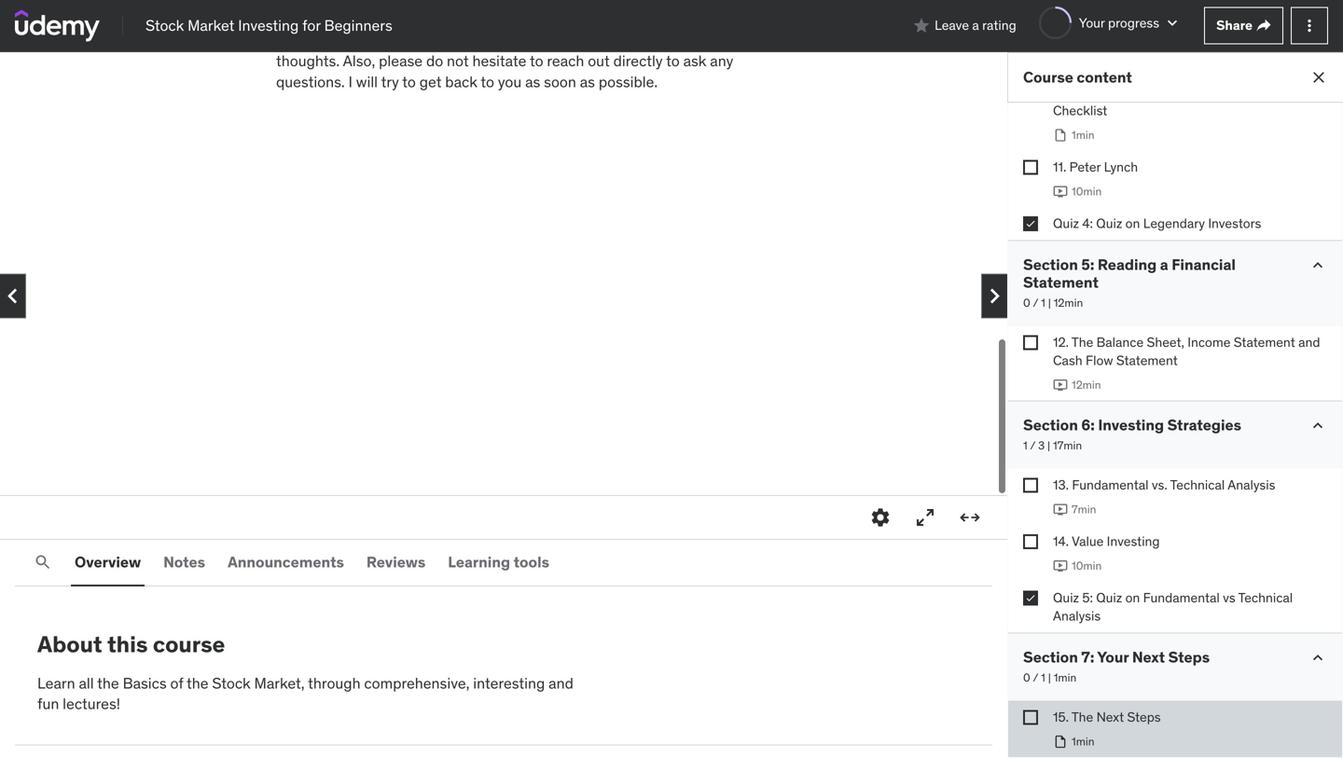 Task type: locate. For each thing, give the bounding box(es) containing it.
analysis down strategies
[[1228, 477, 1275, 493]]

small image
[[1163, 14, 1182, 32], [912, 16, 931, 35], [1309, 256, 1327, 275], [1309, 649, 1327, 667]]

on up the section 7: your next steps dropdown button
[[1125, 589, 1140, 606]]

section up 3
[[1023, 416, 1078, 435]]

fun
[[37, 695, 59, 714]]

12min up "12."
[[1054, 296, 1083, 310]]

2 vertical spatial investing
[[1107, 533, 1160, 550]]

announcements button
[[224, 540, 348, 585]]

0 horizontal spatial as
[[525, 72, 540, 92]]

technical right vs
[[1238, 589, 1293, 606]]

0 vertical spatial the
[[1072, 334, 1093, 351]]

analysis
[[1228, 477, 1275, 493], [1053, 608, 1101, 624]]

leave a rating
[[935, 17, 1016, 34]]

2 vertical spatial 1min
[[1072, 735, 1095, 749]]

quiz right 4:
[[1096, 215, 1122, 232]]

/ inside "section 5: reading a financial statement 0 / 1 | 12min"
[[1033, 296, 1038, 310]]

learning tools button
[[444, 540, 553, 585]]

statement up "12."
[[1023, 273, 1099, 292]]

statement down sheet,
[[1116, 352, 1178, 369]]

stock market investing for beginners
[[146, 16, 392, 35]]

2 section from the top
[[1023, 416, 1078, 435]]

section inside section 7: your next steps 0 / 1 | 1min
[[1023, 648, 1078, 667]]

cash
[[1053, 352, 1083, 369]]

and up small icon
[[1298, 334, 1320, 351]]

your left progress
[[1079, 14, 1105, 31]]

0 horizontal spatial the
[[97, 674, 119, 693]]

on left legendary
[[1125, 215, 1140, 232]]

1 vertical spatial 1min
[[1054, 671, 1077, 685]]

xsmall image for 12. the balance sheet, income statement and cash flow statement
[[1023, 335, 1038, 350]]

1 horizontal spatial statement
[[1116, 352, 1178, 369]]

next right 15.
[[1096, 709, 1124, 726]]

2 vertical spatial statement
[[1116, 352, 1178, 369]]

fundamental left vs
[[1143, 589, 1220, 606]]

your right the 7:
[[1097, 648, 1129, 667]]

for left "beginners"
[[302, 16, 321, 35]]

flow
[[1086, 352, 1113, 369]]

1 xsmall image from the top
[[1023, 160, 1038, 175]]

as
[[525, 72, 540, 92], [580, 72, 595, 92]]

1 vertical spatial fundamental
[[1143, 589, 1220, 606]]

1 vertical spatial 5:
[[1082, 589, 1093, 606]]

1 | from the top
[[1048, 296, 1051, 310]]

1
[[1041, 296, 1045, 310], [1023, 439, 1028, 453], [1041, 671, 1045, 685]]

1 vertical spatial analysis
[[1053, 608, 1101, 624]]

would
[[489, 31, 529, 50]]

section inside "section 5: reading a financial statement 0 / 1 | 12min"
[[1023, 255, 1078, 274]]

0 horizontal spatial analysis
[[1053, 608, 1101, 624]]

5: inside "quiz 5: quiz on fundamental vs technical analysis"
[[1082, 589, 1093, 606]]

1 horizontal spatial steps
[[1168, 648, 1210, 667]]

1 vertical spatial on
[[1125, 589, 1140, 606]]

all
[[79, 674, 94, 693]]

for up try
[[382, 31, 401, 50]]

not
[[447, 52, 469, 71]]

13. fundamental vs. technical analysis
[[1053, 477, 1275, 493]]

the right 15.
[[1072, 709, 1093, 726]]

small image inside leave a rating button
[[912, 16, 931, 35]]

0 vertical spatial 5:
[[1081, 255, 1094, 274]]

expanded view image
[[959, 506, 981, 529]]

12min
[[1054, 296, 1083, 310], [1072, 378, 1101, 392]]

0 vertical spatial 1min
[[1072, 128, 1095, 142]]

do
[[426, 52, 443, 71]]

your
[[613, 31, 642, 50]]

12min right play the balance sheet, income statement and cash flow statement icon
[[1072, 378, 1101, 392]]

1 vertical spatial your
[[1097, 648, 1129, 667]]

10min down the peter
[[1072, 184, 1102, 199]]

1 on from the top
[[1125, 215, 1140, 232]]

1 horizontal spatial next
[[1132, 648, 1165, 667]]

3 xsmall image from the top
[[1023, 478, 1038, 493]]

0 vertical spatial 12min
[[1054, 296, 1083, 310]]

1 as from the left
[[525, 72, 540, 92]]

next down "quiz 5: quiz on fundamental vs technical analysis"
[[1132, 648, 1165, 667]]

income
[[1188, 334, 1231, 351]]

2 vertical spatial xsmall image
[[1023, 478, 1038, 493]]

steps down "quiz 5: quiz on fundamental vs technical analysis"
[[1168, 648, 1210, 667]]

small image
[[1309, 416, 1327, 435]]

reviews button
[[363, 540, 429, 585]]

1 vertical spatial stock
[[212, 674, 251, 693]]

0 horizontal spatial a
[[972, 17, 979, 34]]

for the course, i would love to hear your thoughts. also, please do not hesitate to reach out directly to ask any questions. i will try to get back to you as soon as possible.
[[276, 31, 733, 92]]

statement for income
[[1234, 334, 1295, 351]]

1 vertical spatial the
[[1072, 709, 1093, 726]]

section 7: your next steps 0 / 1 | 1min
[[1023, 648, 1210, 685]]

financial
[[1172, 255, 1236, 274]]

0 horizontal spatial i
[[348, 72, 352, 92]]

5: down value
[[1082, 589, 1093, 606]]

as down out
[[580, 72, 595, 92]]

notes button
[[160, 540, 209, 585]]

0 vertical spatial on
[[1125, 215, 1140, 232]]

1 vertical spatial 0
[[1023, 671, 1030, 685]]

15. the next steps
[[1053, 709, 1161, 726]]

the
[[1072, 334, 1093, 351], [1072, 709, 1093, 726]]

and
[[1298, 334, 1320, 351], [549, 674, 574, 693]]

learn all the basics of the stock market, through comprehensive, interesting and fun lectures!
[[37, 674, 574, 714]]

section down play peter lynch icon on the top
[[1023, 255, 1078, 274]]

directly
[[613, 52, 663, 71]]

5:
[[1081, 255, 1094, 274], [1082, 589, 1093, 606]]

get
[[419, 72, 442, 92]]

0 vertical spatial steps
[[1168, 648, 1210, 667]]

1min for 10. philip fisher's 15-point investment checklist
[[1072, 128, 1095, 142]]

xsmall image left 11.
[[1023, 160, 1038, 175]]

2 vertical spatial |
[[1048, 671, 1051, 685]]

3 section from the top
[[1023, 648, 1078, 667]]

possible.
[[599, 72, 658, 92]]

back
[[445, 72, 477, 92]]

xsmall image left 4:
[[1023, 216, 1038, 231]]

steps down section 7: your next steps 0 / 1 | 1min
[[1127, 709, 1161, 726]]

1min right start the next steps icon
[[1072, 735, 1095, 749]]

investing for for
[[238, 16, 299, 35]]

fisher's
[[1108, 84, 1154, 101]]

technical
[[1170, 477, 1225, 493], [1238, 589, 1293, 606]]

fundamental inside "quiz 5: quiz on fundamental vs technical analysis"
[[1143, 589, 1220, 606]]

1 vertical spatial 10min
[[1072, 559, 1102, 573]]

5: inside "section 5: reading a financial statement 0 / 1 | 12min"
[[1081, 255, 1094, 274]]

0 vertical spatial a
[[972, 17, 979, 34]]

xsmall image inside share button
[[1256, 18, 1271, 33]]

statement right income at the right
[[1234, 334, 1295, 351]]

learning
[[448, 553, 510, 572]]

1 vertical spatial next
[[1096, 709, 1124, 726]]

10min down value
[[1072, 559, 1102, 573]]

strategies
[[1167, 416, 1242, 435]]

0 vertical spatial technical
[[1170, 477, 1225, 493]]

stock market investing for beginners link
[[146, 15, 392, 36]]

you
[[498, 72, 522, 92]]

0 vertical spatial statement
[[1023, 273, 1099, 292]]

vs
[[1223, 589, 1236, 606]]

0
[[1023, 296, 1030, 310], [1023, 671, 1030, 685]]

section for /
[[1023, 416, 1078, 435]]

2 xsmall image from the top
[[1023, 216, 1038, 231]]

1min
[[1072, 128, 1095, 142], [1054, 671, 1077, 685], [1072, 735, 1095, 749]]

questions.
[[276, 72, 345, 92]]

i left the would
[[482, 31, 486, 50]]

1 section from the top
[[1023, 255, 1078, 274]]

through
[[308, 674, 361, 693]]

finish course image
[[980, 281, 1010, 311]]

quiz
[[1053, 215, 1079, 232], [1096, 215, 1122, 232], [1053, 589, 1079, 606], [1096, 589, 1122, 606]]

reading
[[1098, 255, 1157, 274]]

the left the "course,"
[[404, 31, 426, 50]]

1 10min from the top
[[1072, 184, 1102, 199]]

1 inside section 7: your next steps 0 / 1 | 1min
[[1041, 671, 1045, 685]]

1 vertical spatial 12min
[[1072, 378, 1101, 392]]

5: left reading
[[1081, 255, 1094, 274]]

quiz 5: quiz on fundamental vs technical analysis
[[1053, 589, 1293, 624]]

11. peter lynch
[[1053, 158, 1138, 175]]

notes
[[163, 553, 205, 572]]

to
[[563, 31, 577, 50], [530, 52, 543, 71], [666, 52, 680, 71], [402, 72, 416, 92], [481, 72, 494, 92]]

your inside dropdown button
[[1079, 14, 1105, 31]]

a right reading
[[1160, 255, 1168, 274]]

0 inside section 7: your next steps 0 / 1 | 1min
[[1023, 671, 1030, 685]]

investing inside stock market investing for beginners link
[[238, 16, 299, 35]]

i left will
[[348, 72, 352, 92]]

a left rating
[[972, 17, 979, 34]]

the right of
[[187, 674, 209, 693]]

5: for section
[[1081, 255, 1094, 274]]

1 horizontal spatial analysis
[[1228, 477, 1275, 493]]

for
[[302, 16, 321, 35], [382, 31, 401, 50]]

2 vertical spatial 1
[[1041, 671, 1045, 685]]

leave
[[935, 17, 969, 34]]

1min for 15. the next steps
[[1072, 735, 1095, 749]]

0 horizontal spatial stock
[[146, 16, 184, 35]]

0 vertical spatial stock
[[146, 16, 184, 35]]

share
[[1216, 17, 1253, 34]]

0 vertical spatial xsmall image
[[1023, 160, 1038, 175]]

on for legendary
[[1125, 215, 1140, 232]]

1min up 15.
[[1054, 671, 1077, 685]]

0 vertical spatial section
[[1023, 255, 1078, 274]]

statement inside "section 5: reading a financial statement 0 / 1 | 12min"
[[1023, 273, 1099, 292]]

stock left market
[[146, 16, 184, 35]]

0 vertical spatial and
[[1298, 334, 1320, 351]]

1 horizontal spatial the
[[187, 674, 209, 693]]

1 horizontal spatial stock
[[212, 674, 251, 693]]

course content
[[1023, 68, 1132, 87]]

fundamental
[[1072, 477, 1149, 493], [1143, 589, 1220, 606]]

section 6: investing strategies 1 / 3 | 17min
[[1023, 416, 1242, 453]]

0 vertical spatial your
[[1079, 14, 1105, 31]]

1 horizontal spatial and
[[1298, 334, 1320, 351]]

start the next steps image
[[1053, 734, 1068, 749]]

to left you
[[481, 72, 494, 92]]

12. the balance sheet, income statement and cash flow statement
[[1053, 334, 1320, 369]]

to up reach on the left of the page
[[563, 31, 577, 50]]

1 vertical spatial investing
[[1098, 416, 1164, 435]]

2 horizontal spatial statement
[[1234, 334, 1295, 351]]

your inside section 7: your next steps 0 / 1 | 1min
[[1097, 648, 1129, 667]]

1 inside "section 5: reading a financial statement 0 / 1 | 12min"
[[1041, 296, 1045, 310]]

as right you
[[525, 72, 540, 92]]

1 vertical spatial a
[[1160, 255, 1168, 274]]

your progress button
[[1039, 7, 1182, 39]]

7min
[[1072, 502, 1096, 517]]

2 the from the top
[[1072, 709, 1093, 726]]

1 horizontal spatial technical
[[1238, 589, 1293, 606]]

2 vertical spatial section
[[1023, 648, 1078, 667]]

1 the from the top
[[1072, 334, 1093, 351]]

17min
[[1053, 439, 1082, 453]]

on inside "quiz 5: quiz on fundamental vs technical analysis"
[[1125, 589, 1140, 606]]

xsmall image for 15. the next steps
[[1023, 710, 1038, 725]]

fundamental up the 7min
[[1072, 477, 1149, 493]]

/ inside the section 6: investing strategies 1 / 3 | 17min
[[1030, 439, 1036, 453]]

the right 'all'
[[97, 674, 119, 693]]

share button
[[1204, 7, 1283, 44]]

1 vertical spatial statement
[[1234, 334, 1295, 351]]

section left the 7:
[[1023, 648, 1078, 667]]

0 horizontal spatial statement
[[1023, 273, 1099, 292]]

1 horizontal spatial a
[[1160, 255, 1168, 274]]

technical inside "quiz 5: quiz on fundamental vs technical analysis"
[[1238, 589, 1293, 606]]

next
[[1132, 648, 1165, 667], [1096, 709, 1124, 726]]

xsmall image
[[1256, 18, 1271, 33], [1023, 335, 1038, 350], [1023, 534, 1038, 549], [1023, 591, 1038, 606], [1023, 710, 1038, 725]]

close course content sidebar image
[[1310, 68, 1328, 87]]

0 vertical spatial 10min
[[1072, 184, 1102, 199]]

1 horizontal spatial i
[[482, 31, 486, 50]]

0 vertical spatial |
[[1048, 296, 1051, 310]]

1 vertical spatial |
[[1047, 439, 1050, 453]]

lectures!
[[63, 695, 120, 714]]

and inside learn all the basics of the stock market, through comprehensive, interesting and fun lectures!
[[549, 674, 574, 693]]

2 | from the top
[[1047, 439, 1050, 453]]

1 vertical spatial section
[[1023, 416, 1078, 435]]

2 10min from the top
[[1072, 559, 1102, 573]]

1 vertical spatial 1
[[1023, 439, 1028, 453]]

1 vertical spatial xsmall image
[[1023, 216, 1038, 231]]

analysis up the 7:
[[1053, 608, 1101, 624]]

1 0 from the top
[[1023, 296, 1030, 310]]

0 vertical spatial 0
[[1023, 296, 1030, 310]]

quiz down 14. value investing
[[1096, 589, 1122, 606]]

1min right start philip fisher's 15-point investment checklist icon
[[1072, 128, 1095, 142]]

on
[[1125, 215, 1140, 232], [1125, 589, 1140, 606]]

3 | from the top
[[1048, 671, 1051, 685]]

play peter lynch image
[[1053, 184, 1068, 199]]

settings image
[[869, 506, 892, 529]]

0 vertical spatial investing
[[238, 16, 299, 35]]

stock left market, at left bottom
[[212, 674, 251, 693]]

1 vertical spatial technical
[[1238, 589, 1293, 606]]

section inside the section 6: investing strategies 1 / 3 | 17min
[[1023, 416, 1078, 435]]

your
[[1079, 14, 1105, 31], [1097, 648, 1129, 667]]

0 vertical spatial next
[[1132, 648, 1165, 667]]

announcements
[[228, 553, 344, 572]]

play the balance sheet, income statement and cash flow statement image
[[1053, 378, 1068, 393]]

1 vertical spatial and
[[549, 674, 574, 693]]

1 vertical spatial /
[[1030, 439, 1036, 453]]

0 vertical spatial 1
[[1041, 296, 1045, 310]]

sheet,
[[1147, 334, 1184, 351]]

udemy image
[[15, 10, 100, 42]]

and right "interesting"
[[549, 674, 574, 693]]

0 vertical spatial /
[[1033, 296, 1038, 310]]

0 horizontal spatial technical
[[1170, 477, 1225, 493]]

xsmall image
[[1023, 160, 1038, 175], [1023, 216, 1038, 231], [1023, 478, 1038, 493]]

5: for quiz
[[1082, 589, 1093, 606]]

investing inside the section 6: investing strategies 1 / 3 | 17min
[[1098, 416, 1164, 435]]

14. value investing
[[1053, 533, 1160, 550]]

investing right value
[[1107, 533, 1160, 550]]

2 vertical spatial /
[[1033, 671, 1038, 685]]

2 horizontal spatial the
[[404, 31, 426, 50]]

the inside 12. the balance sheet, income statement and cash flow statement
[[1072, 334, 1093, 351]]

1 horizontal spatial as
[[580, 72, 595, 92]]

the right "12."
[[1072, 334, 1093, 351]]

2 0 from the top
[[1023, 671, 1030, 685]]

0 horizontal spatial steps
[[1127, 709, 1161, 726]]

2 on from the top
[[1125, 589, 1140, 606]]

investing for strategies
[[1098, 416, 1164, 435]]

|
[[1048, 296, 1051, 310], [1047, 439, 1050, 453], [1048, 671, 1051, 685]]

| inside section 7: your next steps 0 / 1 | 1min
[[1048, 671, 1051, 685]]

xsmall image left 13.
[[1023, 478, 1038, 493]]

technical right vs.
[[1170, 477, 1225, 493]]

investing right market
[[238, 16, 299, 35]]

quiz left 4:
[[1053, 215, 1079, 232]]

1 horizontal spatial for
[[382, 31, 401, 50]]

investing right 6:
[[1098, 416, 1164, 435]]

about
[[37, 631, 102, 659]]

0 horizontal spatial and
[[549, 674, 574, 693]]



Task type: vqa. For each thing, say whether or not it's contained in the screenshot.
xsmall icon within share button
yes



Task type: describe. For each thing, give the bounding box(es) containing it.
leave a rating button
[[912, 3, 1016, 48]]

1 inside the section 6: investing strategies 1 / 3 | 17min
[[1023, 439, 1028, 453]]

stock inside learn all the basics of the stock market, through comprehensive, interesting and fun lectures!
[[212, 674, 251, 693]]

lynch
[[1104, 158, 1138, 175]]

hesitate
[[472, 52, 526, 71]]

legendary
[[1143, 215, 1205, 232]]

hear
[[580, 31, 610, 50]]

analysis inside "quiz 5: quiz on fundamental vs technical analysis"
[[1053, 608, 1101, 624]]

to left ask
[[666, 52, 680, 71]]

interesting
[[473, 674, 545, 693]]

11.
[[1053, 158, 1066, 175]]

learn
[[37, 674, 75, 693]]

overview
[[75, 553, 141, 572]]

2 as from the left
[[580, 72, 595, 92]]

thoughts. also, please
[[276, 52, 423, 71]]

10min for value
[[1072, 559, 1102, 573]]

tools
[[514, 553, 549, 572]]

point
[[1175, 84, 1205, 101]]

peter
[[1070, 158, 1101, 175]]

investment
[[1209, 84, 1274, 101]]

content
[[1077, 68, 1132, 87]]

philip
[[1072, 84, 1105, 101]]

out
[[588, 52, 610, 71]]

xsmall image for 13. fundamental vs. technical analysis
[[1023, 478, 1038, 493]]

the inside for the course, i would love to hear your thoughts. also, please do not hesitate to reach out directly to ask any questions. i will try to get back to you as soon as possible.
[[404, 31, 426, 50]]

12min inside "section 5: reading a financial statement 0 / 1 | 12min"
[[1054, 296, 1083, 310]]

start philip fisher's 15-point investment checklist image
[[1053, 128, 1068, 143]]

vs.
[[1152, 477, 1168, 493]]

3
[[1038, 439, 1045, 453]]

about this course
[[37, 631, 225, 659]]

any
[[710, 52, 733, 71]]

to right try
[[402, 72, 416, 92]]

your progress
[[1079, 14, 1159, 31]]

learning tools
[[448, 553, 549, 572]]

0 vertical spatial i
[[482, 31, 486, 50]]

section 6: investing strategies button
[[1023, 416, 1242, 435]]

play fundamental vs. technical analysis image
[[1053, 502, 1068, 517]]

basics
[[123, 674, 167, 693]]

0 vertical spatial fundamental
[[1072, 477, 1149, 493]]

balance
[[1097, 334, 1144, 351]]

reviews
[[366, 553, 426, 572]]

next inside section 7: your next steps 0 / 1 | 1min
[[1132, 648, 1165, 667]]

beginners
[[324, 16, 392, 35]]

15-
[[1157, 84, 1175, 101]]

quiz 4: quiz on legendary investors
[[1053, 215, 1261, 232]]

and inside 12. the balance sheet, income statement and cash flow statement
[[1298, 334, 1320, 351]]

market,
[[254, 674, 305, 693]]

1 vertical spatial i
[[348, 72, 352, 92]]

search image
[[34, 553, 52, 572]]

sidebar element
[[1007, 0, 1343, 758]]

| inside the section 6: investing strategies 1 / 3 | 17min
[[1047, 439, 1050, 453]]

actions image
[[1300, 16, 1319, 35]]

15.
[[1053, 709, 1069, 726]]

7:
[[1081, 648, 1094, 667]]

rating
[[982, 17, 1016, 34]]

section for statement
[[1023, 255, 1078, 274]]

go to previous lecture image
[[0, 281, 28, 311]]

13.
[[1053, 477, 1069, 493]]

of
[[170, 674, 183, 693]]

comprehensive,
[[364, 674, 470, 693]]

love
[[533, 31, 560, 50]]

this
[[107, 631, 148, 659]]

4:
[[1082, 215, 1093, 232]]

ask
[[683, 52, 706, 71]]

play value investing image
[[1053, 559, 1068, 574]]

soon
[[544, 72, 576, 92]]

10min for peter
[[1072, 184, 1102, 199]]

value
[[1072, 533, 1104, 550]]

on for fundamental
[[1125, 589, 1140, 606]]

10.
[[1053, 84, 1069, 101]]

1min inside section 7: your next steps 0 / 1 | 1min
[[1054, 671, 1077, 685]]

14.
[[1053, 533, 1069, 550]]

steps inside section 7: your next steps 0 / 1 | 1min
[[1168, 648, 1210, 667]]

fullscreen image
[[914, 506, 936, 529]]

statement for financial
[[1023, 273, 1099, 292]]

section 5: reading a financial statement 0 / 1 | 12min
[[1023, 255, 1236, 310]]

xsmall image for 11. peter lynch
[[1023, 160, 1038, 175]]

a inside "section 5: reading a financial statement 0 / 1 | 12min"
[[1160, 255, 1168, 274]]

section 5: reading a financial statement button
[[1023, 255, 1294, 292]]

0 vertical spatial analysis
[[1228, 477, 1275, 493]]

section 7: your next steps button
[[1023, 648, 1210, 667]]

6:
[[1081, 416, 1095, 435]]

quiz down play value investing icon
[[1053, 589, 1079, 606]]

investors
[[1208, 215, 1261, 232]]

a inside leave a rating button
[[972, 17, 979, 34]]

course,
[[430, 31, 478, 50]]

to down love
[[530, 52, 543, 71]]

0 inside "section 5: reading a financial statement 0 / 1 | 12min"
[[1023, 296, 1030, 310]]

small image inside the your progress dropdown button
[[1163, 14, 1182, 32]]

1 vertical spatial steps
[[1127, 709, 1161, 726]]

0 horizontal spatial for
[[302, 16, 321, 35]]

will
[[356, 72, 378, 92]]

12.
[[1053, 334, 1069, 351]]

course
[[1023, 68, 1073, 87]]

try
[[381, 72, 399, 92]]

section for 0
[[1023, 648, 1078, 667]]

the for 15.
[[1072, 709, 1093, 726]]

market
[[188, 16, 234, 35]]

0 horizontal spatial next
[[1096, 709, 1124, 726]]

for inside for the course, i would love to hear your thoughts. also, please do not hesitate to reach out directly to ask any questions. i will try to get back to you as soon as possible.
[[382, 31, 401, 50]]

the for 12.
[[1072, 334, 1093, 351]]

/ inside section 7: your next steps 0 / 1 | 1min
[[1033, 671, 1038, 685]]

| inside "section 5: reading a financial statement 0 / 1 | 12min"
[[1048, 296, 1051, 310]]

overview button
[[71, 540, 145, 585]]

xsmall image for 14. value investing
[[1023, 534, 1038, 549]]

checklist
[[1053, 102, 1107, 119]]



